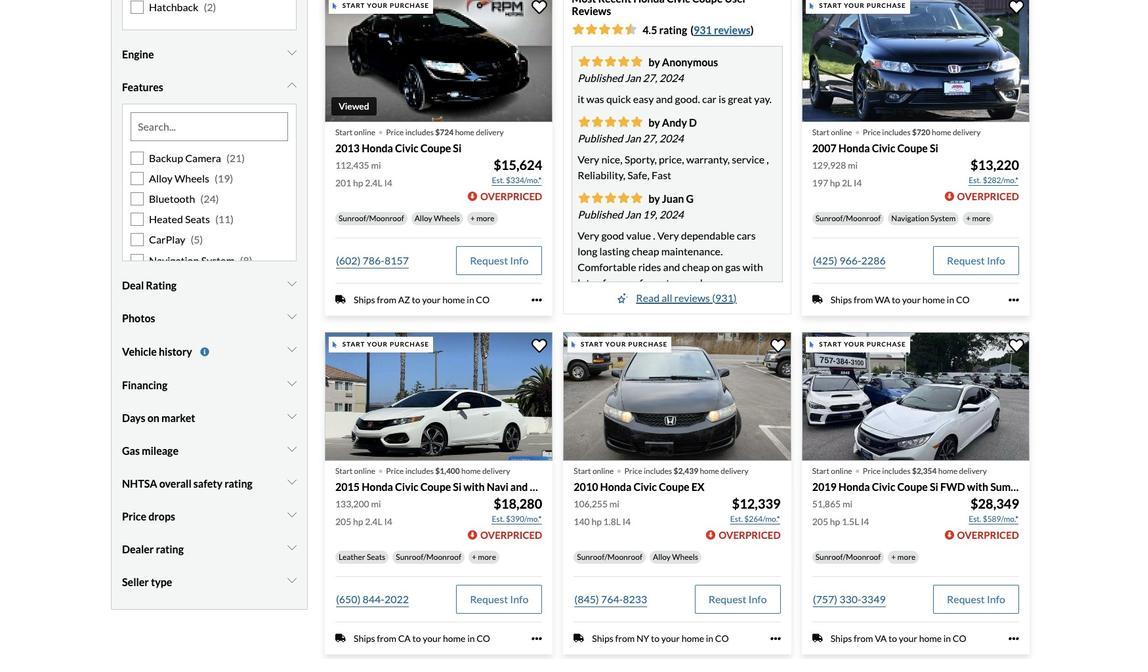 Task type: locate. For each thing, give the bounding box(es) containing it.
home inside start online · price includes $724 home delivery 2013 honda civic coupe si
[[455, 127, 475, 137]]

27, up easy
[[643, 72, 658, 84]]

chevron down image
[[288, 80, 297, 90], [288, 278, 297, 289], [288, 311, 297, 321], [288, 344, 297, 354], [288, 378, 297, 389], [288, 444, 297, 454], [288, 477, 297, 487], [288, 510, 297, 520]]

delivery inside 'start online · price includes $2,439 home delivery 2010 honda civic coupe ex'
[[721, 466, 749, 476]]

+ for $18,280
[[472, 552, 477, 562]]

mi for $18,280
[[371, 498, 381, 510]]

jan for by juan g
[[625, 208, 641, 221]]

alloy wheels for $12,339
[[653, 552, 699, 562]]

coupe down the $2,439
[[659, 480, 690, 493]]

safety
[[194, 477, 223, 490]]

seats for heated
[[185, 213, 210, 225]]

mi right 112,435
[[371, 159, 381, 171]]

hp right 140
[[592, 516, 602, 527]]

info for $13,220
[[987, 254, 1006, 266]]

includes inside "start online · price includes $720 home delivery 2007 honda civic coupe si"
[[883, 127, 911, 137]]

civic inside 'start online · price includes $2,439 home delivery 2010 honda civic coupe ex'
[[634, 480, 657, 493]]

request for $28,349
[[947, 593, 985, 605]]

3 by from the top
[[649, 193, 660, 205]]

with up $28,349
[[968, 480, 989, 493]]

27, inside the by andy d published jan 27, 2024
[[643, 132, 658, 145]]

by juan g published jan 19, 2024
[[578, 193, 694, 221]]

i4 inside 129,928 mi 197 hp 2l i4
[[854, 177, 862, 188]]

truck image
[[574, 633, 585, 644]]

chevron down image inside photos dropdown button
[[288, 311, 297, 321]]

1 vertical spatial wheels
[[434, 213, 460, 223]]

· right 2015
[[378, 458, 384, 481]]

more for $13,220
[[973, 213, 991, 223]]

honda inside the start online · price includes $1,400 home delivery 2015 honda civic coupe si with navi and summer tires
[[362, 480, 393, 493]]

0 horizontal spatial (
[[691, 24, 694, 36]]

home right wa
[[923, 294, 946, 305]]

by inside by anonymous published jan 27, 2024
[[649, 56, 660, 69]]

online up 2015
[[354, 466, 376, 476]]

1 205 from the left
[[336, 516, 352, 527]]

0 vertical spatial navigation
[[892, 213, 929, 223]]

· for $15,624
[[378, 119, 384, 142]]

deal rating button
[[122, 269, 297, 302]]

online up 2010
[[593, 466, 614, 476]]

from for $28,349
[[854, 633, 874, 644]]

est. down $15,624
[[492, 175, 505, 185]]

sunroof/moonroof for $28,349
[[816, 552, 881, 562]]

4 chevron down image from the top
[[288, 344, 297, 354]]

mi up "1.5l" at the bottom right
[[843, 498, 853, 510]]

price up "133,200 mi 205 hp 2.4l i4"
[[386, 466, 404, 476]]

hatchback (2)
[[149, 1, 216, 13]]

request for $15,624
[[470, 254, 508, 266]]

2 by from the top
[[649, 117, 660, 129]]

alloy wheels for $15,624
[[415, 213, 460, 223]]

si inside start online · price includes $2,354 home delivery 2019 honda civic coupe si fwd with summer tires
[[930, 480, 939, 493]]

truck image down (425)
[[813, 294, 823, 305]]

co for $13,220
[[957, 294, 970, 305]]

1.5l
[[842, 516, 860, 527]]

hp left 2l
[[830, 177, 841, 188]]

1 2.4l from the top
[[365, 177, 383, 188]]

mouse pointer image for $15,624
[[333, 3, 337, 9]]

ellipsis h image for $18,280
[[532, 634, 543, 644]]

$13,220
[[971, 157, 1020, 173]]

start your purchase for $12,339
[[581, 340, 668, 348]]

0 vertical spatial )
[[751, 24, 754, 36]]

price for $13,220
[[863, 127, 881, 137]]

price left the '$724'
[[386, 127, 404, 137]]

start online · price includes $720 home delivery 2007 honda civic coupe si
[[813, 119, 981, 154]]

mi up 1.8l
[[610, 498, 620, 510]]

2l
[[842, 177, 852, 188]]

jan left 19,
[[625, 208, 641, 221]]

online up 2007
[[831, 127, 853, 137]]

0 vertical spatial by
[[649, 56, 660, 69]]

· inside start online · price includes $2,354 home delivery 2019 honda civic coupe si fwd with summer tires
[[855, 458, 861, 481]]

1 horizontal spatial on
[[712, 261, 724, 273]]

,
[[767, 153, 769, 166]]

1 vertical spatial 27,
[[643, 132, 658, 145]]

1 vertical spatial 2024
[[660, 132, 684, 145]]

includes inside 'start online · price includes $2,439 home delivery 2010 honda civic coupe ex'
[[644, 466, 673, 476]]

online up 2013
[[354, 127, 376, 137]]

on inside very good value . very dependable cars long lasting cheap maintenance. comfortable rides and cheap on gas with lots of power for get up and go
[[712, 261, 724, 273]]

truck image down (650)
[[336, 633, 346, 644]]

to right ny
[[651, 633, 660, 644]]

start your purchase for $18,280
[[343, 340, 429, 348]]

on left gas
[[712, 261, 724, 273]]

request info button
[[457, 246, 543, 275], [934, 246, 1020, 275], [457, 585, 543, 614], [695, 585, 781, 614], [934, 585, 1020, 614]]

1 horizontal spatial 931
[[716, 292, 734, 304]]

seats
[[185, 213, 210, 225], [367, 552, 386, 562]]

$1,400
[[435, 466, 460, 476]]

very inside very nice, sporty, price, warranty, service , reliability, safe, fast
[[578, 153, 600, 166]]

price up 106,255 mi 140 hp 1.8l i4 on the bottom right of the page
[[625, 466, 643, 476]]

good.
[[675, 93, 700, 105]]

27, up the sporty,
[[643, 132, 658, 145]]

1 horizontal spatial alloy
[[415, 213, 432, 223]]

maintenance.
[[662, 245, 723, 258]]

1 horizontal spatial alloy wheels
[[653, 552, 699, 562]]

1 horizontal spatial with
[[743, 261, 763, 273]]

overpriced down est. $390/mo.* button
[[481, 529, 543, 541]]

3 chevron down image from the top
[[288, 311, 297, 321]]

alloy for $15,624
[[415, 213, 432, 223]]

· right 2010
[[617, 458, 622, 481]]

honda inside most recent honda civic coupe user reviews
[[634, 0, 665, 5]]

chevron down image
[[288, 47, 297, 58], [288, 411, 297, 422], [288, 542, 297, 553], [288, 575, 297, 586]]

honda up 112,435 mi 201 hp 2.4l i4
[[362, 142, 393, 154]]

gas mileage
[[122, 445, 179, 457]]

0 horizontal spatial tires
[[571, 480, 595, 493]]

heated seats (11)
[[149, 213, 234, 225]]

mi inside 129,928 mi 197 hp 2l i4
[[848, 159, 858, 171]]

price inside start online · price includes $724 home delivery 2013 honda civic coupe si
[[386, 127, 404, 137]]

1 vertical spatial cheap
[[683, 261, 710, 273]]

0 vertical spatial seats
[[185, 213, 210, 225]]

coupe inside start online · price includes $2,354 home delivery 2019 honda civic coupe si fwd with summer tires
[[898, 480, 928, 493]]

coupe inside "start online · price includes $720 home delivery 2007 honda civic coupe si"
[[898, 142, 928, 154]]

price inside "start online · price includes $720 home delivery 2007 honda civic coupe si"
[[863, 127, 881, 137]]

mi inside 112,435 mi 201 hp 2.4l i4
[[371, 159, 381, 171]]

to right az
[[412, 294, 421, 305]]

delivery up the navi
[[483, 466, 510, 476]]

si for $13,220
[[930, 142, 939, 154]]

rating right dealer
[[156, 543, 184, 556]]

online inside the start online · price includes $1,400 home delivery 2015 honda civic coupe si with navi and summer tires
[[354, 466, 376, 476]]

delivery inside the start online · price includes $1,400 home delivery 2015 honda civic coupe si with navi and summer tires
[[483, 466, 510, 476]]

your
[[367, 2, 388, 9], [844, 2, 865, 9], [422, 294, 441, 305], [903, 294, 921, 305], [367, 340, 388, 348], [606, 340, 627, 348], [844, 340, 865, 348], [423, 633, 441, 644], [662, 633, 680, 644], [899, 633, 918, 644]]

online inside 'start online · price includes $2,439 home delivery 2010 honda civic coupe ex'
[[593, 466, 614, 476]]

in for $18,280
[[468, 633, 475, 644]]

coupe for $18,280
[[421, 480, 451, 493]]

very up reliability,
[[578, 153, 600, 166]]

205 inside 51,865 mi 205 hp 1.5l i4
[[813, 516, 829, 527]]

i4 up leather seats
[[384, 516, 393, 527]]

0 horizontal spatial on
[[148, 412, 159, 424]]

coupe inside the start online · price includes $1,400 home delivery 2015 honda civic coupe si with navi and summer tires
[[421, 480, 451, 493]]

good
[[602, 229, 625, 242]]

1 vertical spatial 2.4l
[[365, 516, 383, 527]]

) for 931
[[734, 292, 737, 304]]

1 horizontal spatial tires
[[1032, 480, 1056, 493]]

1 vertical spatial jan
[[625, 132, 641, 145]]

i4 inside "133,200 mi 205 hp 2.4l i4"
[[384, 516, 393, 527]]

0 vertical spatial 2.4l
[[365, 177, 383, 188]]

and left 'go'
[[686, 277, 703, 289]]

price inside 'start online · price includes $2,439 home delivery 2010 honda civic coupe ex'
[[625, 466, 643, 476]]

)
[[751, 24, 754, 36], [734, 292, 737, 304]]

navigation system
[[892, 213, 956, 223]]

est. inside $18,280 est. $390/mo.*
[[492, 514, 505, 524]]

0 horizontal spatial )
[[734, 292, 737, 304]]

i4 inside 106,255 mi 140 hp 1.8l i4
[[623, 516, 631, 527]]

0 vertical spatial mouse pointer image
[[333, 3, 337, 9]]

+ more for $18,280
[[472, 552, 496, 562]]

(845)
[[575, 593, 599, 605]]

chevron down image inside price drops dropdown button
[[288, 510, 297, 520]]

3 jan from the top
[[625, 208, 641, 221]]

ships for $28,349
[[831, 633, 852, 644]]

chevron down image inside seller type dropdown button
[[288, 575, 297, 586]]

civic inside start online · price includes $724 home delivery 2013 honda civic coupe si
[[395, 142, 419, 154]]

1 horizontal spatial rating
[[225, 477, 253, 490]]

truck image for $28,349
[[813, 633, 823, 644]]

1 chevron down image from the top
[[288, 80, 297, 90]]

2024 inside the by andy d published jan 27, 2024
[[660, 132, 684, 145]]

chevron down image for financing
[[288, 378, 297, 389]]

coupe inside start online · price includes $724 home delivery 2013 honda civic coupe si
[[421, 142, 451, 154]]

price drops
[[122, 510, 175, 523]]

(602)
[[336, 254, 361, 266]]

overpriced down est. $334/mo.* button
[[481, 190, 543, 202]]

+ more for $15,624
[[471, 213, 495, 223]]

2 chevron down image from the top
[[288, 278, 297, 289]]

hp inside 112,435 mi 201 hp 2.4l i4
[[353, 177, 363, 188]]

(602) 786-8157
[[336, 254, 409, 266]]

reviews
[[572, 5, 611, 17]]

co for $18,280
[[477, 633, 490, 644]]

1 vertical spatial seats
[[367, 552, 386, 562]]

cheap up rides
[[632, 245, 660, 258]]

i4 right 2l
[[854, 177, 862, 188]]

1 vertical spatial alloy
[[415, 213, 432, 223]]

and right easy
[[656, 93, 673, 105]]

0 vertical spatial system
[[931, 213, 956, 223]]

from for $15,624
[[377, 294, 397, 305]]

mi inside 51,865 mi 205 hp 1.5l i4
[[843, 498, 853, 510]]

2007
[[813, 142, 837, 154]]

si down the $2,354
[[930, 480, 939, 493]]

1 horizontal spatial reviews
[[714, 24, 751, 36]]

i4 right 201
[[384, 177, 393, 188]]

4 chevron down image from the top
[[288, 575, 297, 586]]

honda for $18,280
[[362, 480, 393, 493]]

2 vertical spatial 2024
[[660, 208, 684, 221]]

to for $15,624
[[412, 294, 421, 305]]

online for $15,624
[[354, 127, 376, 137]]

0 horizontal spatial with
[[464, 480, 485, 493]]

1 horizontal spatial navigation
[[892, 213, 929, 223]]

honda inside start online · price includes $2,354 home delivery 2019 honda civic coupe si fwd with summer tires
[[839, 480, 870, 493]]

0 vertical spatial published
[[578, 72, 623, 84]]

carplay (5)
[[149, 233, 203, 246]]

chevron down image inside the engine 'dropdown button'
[[288, 47, 297, 58]]

coupe left user
[[692, 0, 723, 5]]

price left $720
[[863, 127, 881, 137]]

ellipsis h image
[[532, 295, 543, 305], [1009, 295, 1020, 305], [532, 634, 543, 644], [771, 634, 781, 644], [1009, 634, 1020, 644]]

jan up the sporty,
[[625, 132, 641, 145]]

0 vertical spatial alloy wheels
[[415, 213, 460, 223]]

ships from az to your home in co
[[354, 294, 490, 305]]

chevron down image inside features dropdown button
[[288, 80, 297, 90]]

home right va
[[920, 633, 942, 644]]

0 horizontal spatial system
[[201, 254, 235, 266]]

includes inside the start online · price includes $1,400 home delivery 2015 honda civic coupe si with navi and summer tires
[[406, 466, 434, 476]]

0 vertical spatial jan
[[625, 72, 641, 84]]

crystal black pearl 2013 honda civic coupe si coupe front-wheel drive 6-speed manual overdrive image
[[325, 0, 553, 122]]

vehicle history button
[[122, 335, 297, 369]]

0 horizontal spatial alloy wheels
[[415, 213, 460, 223]]

1 vertical spatial on
[[148, 412, 159, 424]]

on
[[712, 261, 724, 273], [148, 412, 159, 424]]

on inside dropdown button
[[148, 412, 159, 424]]

photos button
[[122, 302, 297, 335]]

· for $13,220
[[855, 119, 861, 142]]

1 vertical spatial navigation
[[149, 254, 199, 266]]

(2)
[[204, 1, 216, 13]]

133,200 mi 205 hp 2.4l i4
[[336, 498, 393, 527]]

price inside start online · price includes $2,354 home delivery 2019 honda civic coupe si fwd with summer tires
[[863, 466, 881, 476]]

) for reviews
[[751, 24, 754, 36]]

2 205 from the left
[[813, 516, 829, 527]]

overpriced for $15,624
[[481, 190, 543, 202]]

mouse pointer image
[[333, 3, 337, 9], [572, 341, 576, 348]]

truck image
[[336, 294, 346, 305], [813, 294, 823, 305], [336, 633, 346, 644], [813, 633, 823, 644]]

201
[[336, 177, 352, 188]]

to right wa
[[892, 294, 901, 305]]

published inside the by andy d published jan 27, 2024
[[578, 132, 623, 145]]

ships from ca to your home in co
[[354, 633, 490, 644]]

hp left "1.5l" at the bottom right
[[830, 516, 841, 527]]

5 chevron down image from the top
[[288, 378, 297, 389]]

honda inside start online · price includes $724 home delivery 2013 honda civic coupe si
[[362, 142, 393, 154]]

· inside the start online · price includes $1,400 home delivery 2015 honda civic coupe si with navi and summer tires
[[378, 458, 384, 481]]

co for $15,624
[[476, 294, 490, 305]]

· right 2007
[[855, 119, 861, 142]]

home right ca
[[443, 633, 466, 644]]

est.
[[492, 175, 505, 185], [969, 175, 982, 185], [492, 514, 505, 524], [731, 514, 743, 524], [969, 514, 982, 524]]

2 jan from the top
[[625, 132, 641, 145]]

0 vertical spatial wheels
[[175, 172, 209, 184]]

system
[[931, 213, 956, 223], [201, 254, 235, 266]]

2024 down andy
[[660, 132, 684, 145]]

3 2024 from the top
[[660, 208, 684, 221]]

coupe
[[692, 0, 723, 5], [421, 142, 451, 154], [898, 142, 928, 154], [421, 480, 451, 493], [659, 480, 690, 493], [898, 480, 928, 493]]

140
[[574, 516, 590, 527]]

seats right leather
[[367, 552, 386, 562]]

1 horizontal spatial 205
[[813, 516, 829, 527]]

0 horizontal spatial alloy
[[149, 172, 173, 184]]

est. for $13,220
[[969, 175, 982, 185]]

civic inside "start online · price includes $720 home delivery 2007 honda civic coupe si"
[[872, 142, 896, 154]]

published up good
[[578, 208, 623, 221]]

0 vertical spatial rating
[[660, 24, 688, 36]]

coupe inside 'start online · price includes $2,439 home delivery 2010 honda civic coupe ex'
[[659, 480, 690, 493]]

· right 2019
[[855, 458, 861, 481]]

2.4l for $18,280
[[365, 516, 383, 527]]

delivery up $12,339
[[721, 466, 749, 476]]

request info button for $28,349
[[934, 585, 1020, 614]]

truck image for $15,624
[[336, 294, 346, 305]]

i4 inside 112,435 mi 201 hp 2.4l i4
[[384, 177, 393, 188]]

( up anonymous
[[691, 24, 694, 36]]

more for $15,624
[[477, 213, 495, 223]]

0 horizontal spatial reviews
[[675, 292, 710, 304]]

$264/mo.*
[[745, 514, 780, 524]]

home right $720
[[932, 127, 952, 137]]

price inside the start online · price includes $1,400 home delivery 2015 honda civic coupe si with navi and summer tires
[[386, 466, 404, 476]]

est. inside $13,220 est. $282/mo.*
[[969, 175, 982, 185]]

2 vertical spatial alloy
[[653, 552, 671, 562]]

Search... field
[[131, 113, 288, 140]]

1 vertical spatial (
[[712, 292, 716, 304]]

bluetooth (24)
[[149, 192, 219, 205]]

0 vertical spatial 2024
[[660, 72, 684, 84]]

1 vertical spatial mouse pointer image
[[572, 341, 576, 348]]

by inside the by andy d published jan 27, 2024
[[649, 117, 660, 129]]

si for $18,280
[[453, 480, 462, 493]]

with right gas
[[743, 261, 763, 273]]

si for $28,349
[[930, 480, 939, 493]]

si inside start online · price includes $724 home delivery 2013 honda civic coupe si
[[453, 142, 462, 154]]

ships down (650) 844-2022 button
[[354, 633, 375, 644]]

si down the '$724'
[[453, 142, 462, 154]]

overpriced down est. $589/mo.* button
[[958, 529, 1020, 541]]

ellipsis h image for $15,624
[[532, 295, 543, 305]]

mi right 133,200
[[371, 498, 381, 510]]

2 vertical spatial rating
[[156, 543, 184, 556]]

1 horizontal spatial cheap
[[683, 261, 710, 273]]

2.4l for $15,624
[[365, 177, 383, 188]]

8 chevron down image from the top
[[288, 510, 297, 520]]

786-
[[363, 254, 385, 266]]

0 horizontal spatial cheap
[[632, 245, 660, 258]]

jan
[[625, 72, 641, 84], [625, 132, 641, 145], [625, 208, 641, 221]]

by inside by juan g published jan 19, 2024
[[649, 193, 660, 205]]

chevron down image inside deal rating dropdown button
[[288, 278, 297, 289]]

$724
[[435, 127, 454, 137]]

0 horizontal spatial 205
[[336, 516, 352, 527]]

2 vertical spatial published
[[578, 208, 623, 221]]

1 vertical spatial alloy wheels
[[653, 552, 699, 562]]

ships for $15,624
[[354, 294, 375, 305]]

2 vertical spatial wheels
[[673, 552, 699, 562]]

$2,354
[[913, 466, 937, 476]]

delivery inside start online · price includes $724 home delivery 2013 honda civic coupe si
[[476, 127, 504, 137]]

· right 2013
[[378, 119, 384, 142]]

truck image down (602)
[[336, 294, 346, 305]]

1 horizontal spatial summer
[[991, 480, 1030, 493]]

chevron down image for deal rating
[[288, 278, 297, 289]]

nhtsa
[[122, 477, 157, 490]]

1 tires from the left
[[571, 480, 595, 493]]

ships down (425) 966-2286 button
[[831, 294, 852, 305]]

price up 51,865 mi 205 hp 1.5l i4
[[863, 466, 881, 476]]

0 vertical spatial cheap
[[632, 245, 660, 258]]

jan inside by juan g published jan 19, 2024
[[625, 208, 641, 221]]

up
[[672, 277, 684, 289]]

2 horizontal spatial wheels
[[673, 552, 699, 562]]

1 vertical spatial )
[[734, 292, 737, 304]]

includes for $12,339
[[644, 466, 673, 476]]

chevron down image for engine
[[288, 47, 297, 58]]

1 chevron down image from the top
[[288, 47, 297, 58]]

truck image down the (757) on the right bottom of the page
[[813, 633, 823, 644]]

coupe down $720
[[898, 142, 928, 154]]

sunroof/moonroof up "(602) 786-8157"
[[339, 213, 404, 223]]

3 chevron down image from the top
[[288, 542, 297, 553]]

ships from wa to your home in co
[[831, 294, 970, 305]]

0 horizontal spatial navigation
[[149, 254, 199, 266]]

mouse pointer image for $13,220
[[810, 3, 814, 9]]

summer up $28,349
[[991, 480, 1030, 493]]

0 vertical spatial on
[[712, 261, 724, 273]]

2024
[[660, 72, 684, 84], [660, 132, 684, 145], [660, 208, 684, 221]]

chevron down image for seller type
[[288, 575, 297, 586]]

est. down $12,339
[[731, 514, 743, 524]]

home inside the start online · price includes $1,400 home delivery 2015 honda civic coupe si with navi and summer tires
[[462, 466, 481, 476]]

· inside 'start online · price includes $2,439 home delivery 2010 honda civic coupe ex'
[[617, 458, 622, 481]]

most recent honda civic coupe user reviews element
[[572, 46, 783, 291]]

chevron down image for gas mileage
[[288, 444, 297, 454]]

2024 inside by juan g published jan 19, 2024
[[660, 208, 684, 221]]

27, inside by anonymous published jan 27, 2024
[[643, 72, 658, 84]]

( down 'go'
[[712, 292, 716, 304]]

hp down 133,200
[[353, 516, 363, 527]]

mi up 2l
[[848, 159, 858, 171]]

i4 for $12,339
[[623, 516, 631, 527]]

purchase
[[390, 2, 429, 9], [867, 2, 906, 9], [390, 340, 429, 348], [629, 340, 668, 348], [867, 340, 906, 348]]

est. inside $28,349 est. $589/mo.*
[[969, 514, 982, 524]]

request info for $15,624
[[470, 254, 529, 266]]

truck image for $13,220
[[813, 294, 823, 305]]

2 vertical spatial by
[[649, 193, 660, 205]]

lots
[[578, 277, 595, 289]]

sunroof/moonroof down "1.5l" at the bottom right
[[816, 552, 881, 562]]

includes inside start online · price includes $2,354 home delivery 2019 honda civic coupe si fwd with summer tires
[[883, 466, 911, 476]]

from left va
[[854, 633, 874, 644]]

alloy wheels
[[415, 213, 460, 223], [653, 552, 699, 562]]

2 horizontal spatial rating
[[660, 24, 688, 36]]

mi for $15,624
[[371, 159, 381, 171]]

to for $28,349
[[889, 633, 898, 644]]

honda for $12,339
[[600, 480, 632, 493]]

1 27, from the top
[[643, 72, 658, 84]]

2 summer from the left
[[991, 480, 1030, 493]]

2 horizontal spatial alloy
[[653, 552, 671, 562]]

844-
[[363, 593, 385, 605]]

reliability,
[[578, 169, 626, 182]]

2 27, from the top
[[643, 132, 658, 145]]

summer up $18,280
[[530, 480, 569, 493]]

honda up 4.5
[[634, 0, 665, 5]]

1 horizontal spatial wheels
[[434, 213, 460, 223]]

hp inside 129,928 mi 197 hp 2l i4
[[830, 177, 841, 188]]

very right .
[[658, 229, 679, 242]]

chevron down image inside dealer rating dropdown button
[[288, 542, 297, 553]]

1 horizontal spatial seats
[[367, 552, 386, 562]]

1 2024 from the top
[[660, 72, 684, 84]]

home up ex at the bottom right of page
[[700, 466, 720, 476]]

very for very good value . very dependable cars long lasting cheap maintenance. comfortable rides and cheap on gas with lots of power for get up and go
[[578, 229, 600, 242]]

931 up anonymous
[[694, 24, 712, 36]]

(425)
[[813, 254, 838, 266]]

$15,624 est. $334/mo.*
[[492, 157, 543, 185]]

1 horizontal spatial (
[[712, 292, 716, 304]]

read
[[636, 292, 660, 304]]

includes left the '$724'
[[406, 127, 434, 137]]

ships
[[354, 294, 375, 305], [831, 294, 852, 305], [354, 633, 375, 644], [592, 633, 614, 644], [831, 633, 852, 644]]

published up 'was'
[[578, 72, 623, 84]]

1 vertical spatial published
[[578, 132, 623, 145]]

delivery
[[476, 127, 504, 137], [953, 127, 981, 137], [483, 466, 510, 476], [721, 466, 749, 476], [960, 466, 987, 476]]

civic inside the start online · price includes $1,400 home delivery 2015 honda civic coupe si with navi and summer tires
[[395, 480, 419, 493]]

chevron down image inside nhtsa overall safety rating dropdown button
[[288, 477, 297, 487]]

0 vertical spatial alloy
[[149, 172, 173, 184]]

in
[[467, 294, 474, 305], [947, 294, 955, 305], [468, 633, 475, 644], [706, 633, 714, 644], [944, 633, 951, 644]]

· inside start online · price includes $724 home delivery 2013 honda civic coupe si
[[378, 119, 384, 142]]

0 horizontal spatial mouse pointer image
[[333, 3, 337, 9]]

ships from ny to your home in co
[[592, 633, 729, 644]]

request for $12,339
[[709, 593, 747, 605]]

overpriced down est. $264/mo.* button
[[719, 529, 781, 541]]

1 summer from the left
[[530, 480, 569, 493]]

est. $390/mo.* button
[[491, 513, 543, 526]]

rating right 4.5
[[660, 24, 688, 36]]

in for $12,339
[[706, 633, 714, 644]]

and
[[656, 93, 673, 105], [664, 261, 681, 273], [686, 277, 703, 289], [511, 480, 528, 493]]

wheels
[[175, 172, 209, 184], [434, 213, 460, 223], [673, 552, 699, 562]]

0 horizontal spatial summer
[[530, 480, 569, 493]]

0 horizontal spatial 931
[[694, 24, 712, 36]]

service
[[732, 153, 765, 166]]

i4 inside 51,865 mi 205 hp 1.5l i4
[[861, 516, 870, 527]]

330-
[[840, 593, 862, 605]]

most recent honda civic coupe user reviews
[[572, 0, 747, 17]]

1 vertical spatial by
[[649, 117, 660, 129]]

jan inside the by andy d published jan 27, 2024
[[625, 132, 641, 145]]

leather
[[339, 552, 365, 562]]

to
[[412, 294, 421, 305], [892, 294, 901, 305], [413, 633, 421, 644], [651, 633, 660, 644], [889, 633, 898, 644]]

3 published from the top
[[578, 208, 623, 221]]

chevron down image inside financing dropdown button
[[288, 378, 297, 389]]

online inside "start online · price includes $720 home delivery 2007 honda civic coupe si"
[[831, 127, 853, 137]]

gas
[[122, 445, 140, 457]]

si down $720
[[930, 142, 939, 154]]

from left wa
[[854, 294, 874, 305]]

931 down 'go'
[[716, 292, 734, 304]]

2 2.4l from the top
[[365, 516, 383, 527]]

honda up 106,255 mi 140 hp 1.8l i4 on the bottom right of the page
[[600, 480, 632, 493]]

1 vertical spatial 931
[[716, 292, 734, 304]]

2 vertical spatial jan
[[625, 208, 641, 221]]

1 by from the top
[[649, 56, 660, 69]]

published up nice,
[[578, 132, 623, 145]]

start inside 'start online · price includes $2,439 home delivery 2010 honda civic coupe ex'
[[574, 466, 591, 476]]

mouse pointer image
[[810, 3, 814, 9], [333, 341, 337, 348], [810, 341, 814, 348]]

mi inside "133,200 mi 205 hp 2.4l i4"
[[371, 498, 381, 510]]

honda
[[634, 0, 665, 5], [362, 142, 393, 154], [839, 142, 870, 154], [362, 480, 393, 493], [600, 480, 632, 493], [839, 480, 870, 493]]

very up long
[[578, 229, 600, 242]]

purchase for $12,339
[[629, 340, 668, 348]]

hp inside 51,865 mi 205 hp 1.5l i4
[[830, 516, 841, 527]]

mi inside 106,255 mi 140 hp 1.8l i4
[[610, 498, 620, 510]]

6 chevron down image from the top
[[288, 444, 297, 454]]

· for $12,339
[[617, 458, 622, 481]]

price inside dropdown button
[[122, 510, 146, 523]]

from left ca
[[377, 633, 397, 644]]

0 horizontal spatial wheels
[[175, 172, 209, 184]]

home inside "start online · price includes $720 home delivery 2007 honda civic coupe si"
[[932, 127, 952, 137]]

0 horizontal spatial rating
[[156, 543, 184, 556]]

1 horizontal spatial )
[[751, 24, 754, 36]]

2 horizontal spatial with
[[968, 480, 989, 493]]

online for $13,220
[[831, 127, 853, 137]]

0 vertical spatial 27,
[[643, 72, 658, 84]]

to right ca
[[413, 633, 421, 644]]

$720
[[913, 127, 931, 137]]

price left drops
[[122, 510, 146, 523]]

rating inside nhtsa overall safety rating dropdown button
[[225, 477, 253, 490]]

1 vertical spatial rating
[[225, 477, 253, 490]]

0 vertical spatial 931
[[694, 24, 712, 36]]

1 horizontal spatial system
[[931, 213, 956, 223]]

0 horizontal spatial seats
[[185, 213, 210, 225]]

delivery for $15,624
[[476, 127, 504, 137]]

with inside the start online · price includes $1,400 home delivery 2015 honda civic coupe si with navi and summer tires
[[464, 480, 485, 493]]

in for $15,624
[[467, 294, 474, 305]]

$2,439
[[674, 466, 699, 476]]

· inside "start online · price includes $720 home delivery 2007 honda civic coupe si"
[[855, 119, 861, 142]]

home right the '$724'
[[455, 127, 475, 137]]

coupe down $1,400
[[421, 480, 451, 493]]

sporty,
[[625, 153, 657, 166]]

tires
[[571, 480, 595, 493], [1032, 480, 1056, 493]]

8233
[[623, 593, 648, 605]]

chevron down image inside 'gas mileage' dropdown button
[[288, 444, 297, 454]]

jan inside by anonymous published jan 27, 2024
[[625, 72, 641, 84]]

2.4l inside 112,435 mi 201 hp 2.4l i4
[[365, 177, 383, 188]]

view more image
[[200, 347, 209, 356]]

delivery inside start online · price includes $2,354 home delivery 2019 honda civic coupe si fwd with summer tires
[[960, 466, 987, 476]]

est. inside $12,339 est. $264/mo.*
[[731, 514, 743, 524]]

gas
[[726, 261, 741, 273]]

rating right safety
[[225, 477, 253, 490]]

includes left $720
[[883, 127, 911, 137]]

sunroof/moonroof down 1.8l
[[577, 552, 643, 562]]

honda inside 'start online · price includes $2,439 home delivery 2010 honda civic coupe ex'
[[600, 480, 632, 493]]

request info for $18,280
[[470, 593, 529, 605]]

1 vertical spatial system
[[201, 254, 235, 266]]

si inside the start online · price includes $1,400 home delivery 2015 honda civic coupe si with navi and summer tires
[[453, 480, 462, 493]]

delivery up $15,624
[[476, 127, 504, 137]]

car
[[702, 93, 717, 105]]

power
[[608, 277, 638, 289]]

honda up 51,865 mi 205 hp 1.5l i4
[[839, 480, 870, 493]]

request info button for $12,339
[[695, 585, 781, 614]]

2 chevron down image from the top
[[288, 411, 297, 422]]

days
[[122, 412, 145, 424]]

honda up "133,200 mi 205 hp 2.4l i4"
[[362, 480, 393, 493]]

2 published from the top
[[578, 132, 623, 145]]

2.4l inside "133,200 mi 205 hp 2.4l i4"
[[365, 516, 383, 527]]

coupe for $15,624
[[421, 142, 451, 154]]

205 inside "133,200 mi 205 hp 2.4l i4"
[[336, 516, 352, 527]]

1 jan from the top
[[625, 72, 641, 84]]

2 tires from the left
[[1032, 480, 1056, 493]]

·
[[378, 119, 384, 142], [855, 119, 861, 142], [378, 458, 384, 481], [617, 458, 622, 481], [855, 458, 861, 481]]

7 chevron down image from the top
[[288, 477, 297, 487]]

1 published from the top
[[578, 72, 623, 84]]

2024 for juan
[[660, 208, 684, 221]]

si inside "start online · price includes $720 home delivery 2007 honda civic coupe si"
[[930, 142, 939, 154]]

1 horizontal spatial mouse pointer image
[[572, 341, 576, 348]]

2 2024 from the top
[[660, 132, 684, 145]]



Task type: vqa. For each thing, say whether or not it's contained in the screenshot.
the *Estimated payments are for informational purposes only and may or may not account for financing pre-qualifications, acquisition fees, destination charges, tax, title, and other fees and incentives or represent a financing offer or guarantee of credit from the seller.
no



Task type: describe. For each thing, give the bounding box(es) containing it.
est. for $15,624
[[492, 175, 505, 185]]

truck image for $18,280
[[336, 633, 346, 644]]

mi for $12,339
[[610, 498, 620, 510]]

price for $15,624
[[386, 127, 404, 137]]

home inside start online · price includes $2,354 home delivery 2019 honda civic coupe si fwd with summer tires
[[939, 466, 958, 476]]

ellipsis h image for $28,349
[[1009, 634, 1020, 644]]

fwd
[[941, 480, 966, 493]]

coupe for $28,349
[[898, 480, 928, 493]]

easy
[[633, 93, 654, 105]]

tires inside the start online · price includes $1,400 home delivery 2015 honda civic coupe si with navi and summer tires
[[571, 480, 595, 493]]

start inside the start online · price includes $1,400 home delivery 2015 honda civic coupe si with navi and summer tires
[[336, 466, 353, 476]]

overpriced for $13,220
[[958, 190, 1020, 202]]

cars
[[737, 229, 756, 242]]

ellipsis h image for $12,339
[[771, 634, 781, 644]]

d
[[689, 117, 697, 129]]

civic inside most recent honda civic coupe user reviews
[[667, 0, 690, 5]]

(757)
[[813, 593, 838, 605]]

0 vertical spatial reviews
[[714, 24, 751, 36]]

delivery for $13,220
[[953, 127, 981, 137]]

system for navigation system (8)
[[201, 254, 235, 266]]

alloy for $12,339
[[653, 552, 671, 562]]

overpriced for $28,349
[[958, 529, 1020, 541]]

$15,624
[[494, 157, 543, 173]]

ny
[[637, 633, 650, 644]]

price for $28,349
[[863, 466, 881, 476]]

delivery for $12,339
[[721, 466, 749, 476]]

4.5
[[643, 24, 658, 36]]

$334/mo.*
[[506, 175, 542, 185]]

est. $264/mo.* button
[[730, 513, 781, 526]]

112,435 mi 201 hp 2.4l i4
[[336, 159, 393, 188]]

129,928 mi 197 hp 2l i4
[[813, 159, 862, 188]]

in for $28,349
[[944, 633, 951, 644]]

overpriced for $18,280
[[481, 529, 543, 541]]

chevron down image for nhtsa overall safety rating
[[288, 477, 297, 487]]

ships for $18,280
[[354, 633, 375, 644]]

2013
[[336, 142, 360, 154]]

warranty,
[[687, 153, 730, 166]]

backup
[[149, 151, 183, 164]]

chevron down image for days on market
[[288, 411, 297, 422]]

overpriced for $12,339
[[719, 529, 781, 541]]

purchase for $28,349
[[867, 340, 906, 348]]

chevron down image for features
[[288, 80, 297, 90]]

1 vertical spatial reviews
[[675, 292, 710, 304]]

overall
[[159, 477, 192, 490]]

nighthawk black pearl 2007 honda civic coupe si coupe front-wheel drive manual image
[[802, 0, 1030, 122]]

(650) 844-2022
[[336, 593, 409, 605]]

est. $334/mo.* button
[[491, 174, 543, 187]]

mi for $28,349
[[843, 498, 853, 510]]

and up up
[[664, 261, 681, 273]]

(425) 966-2286
[[813, 254, 886, 266]]

1.8l
[[604, 516, 621, 527]]

more for $18,280
[[478, 552, 496, 562]]

$390/mo.*
[[506, 514, 542, 524]]

dealer rating button
[[122, 533, 297, 566]]

from for $12,339
[[616, 633, 635, 644]]

dependable
[[681, 229, 735, 242]]

civic for $12,339
[[634, 480, 657, 493]]

online for $18,280
[[354, 466, 376, 476]]

includes for $13,220
[[883, 127, 911, 137]]

to for $12,339
[[651, 633, 660, 644]]

jan for by andy d
[[625, 132, 641, 145]]

read all  reviews ( 931 )
[[636, 292, 737, 304]]

published for by andy d published jan 27, 2024
[[578, 132, 623, 145]]

white 2019 honda civic coupe si fwd with summer tires coupe front-wheel drive 6-speed manual image
[[802, 333, 1030, 461]]

hatchback
[[149, 1, 199, 13]]

photos
[[122, 312, 155, 324]]

by anonymous published jan 27, 2024
[[578, 56, 719, 84]]

fast
[[652, 169, 672, 182]]

3349
[[862, 593, 886, 605]]

heated
[[149, 213, 183, 225]]

$12,339 est. $264/mo.*
[[731, 496, 781, 524]]

.
[[653, 229, 656, 242]]

2024 for andy
[[660, 132, 684, 145]]

start inside "start online · price includes $720 home delivery 2007 honda civic coupe si"
[[813, 127, 830, 137]]

start inside start online · price includes $724 home delivery 2013 honda civic coupe si
[[336, 127, 353, 137]]

online for $28,349
[[831, 466, 853, 476]]

8157
[[385, 254, 409, 266]]

price,
[[659, 153, 685, 166]]

co for $28,349
[[953, 633, 967, 644]]

start your purchase for $13,220
[[820, 2, 906, 9]]

type
[[151, 576, 172, 588]]

205 for $28,349
[[813, 516, 829, 527]]

with inside start online · price includes $2,354 home delivery 2019 honda civic coupe si fwd with summer tires
[[968, 480, 989, 493]]

request info for $28,349
[[947, 593, 1006, 605]]

seats for leather
[[367, 552, 386, 562]]

was
[[587, 93, 605, 105]]

tires inside start online · price includes $2,354 home delivery 2019 honda civic coupe si fwd with summer tires
[[1032, 480, 1056, 493]]

civic for $28,349
[[872, 480, 896, 493]]

from for $13,220
[[854, 294, 874, 305]]

leather seats
[[339, 552, 386, 562]]

(21)
[[227, 151, 245, 164]]

vehicle
[[122, 345, 157, 358]]

viewed
[[339, 101, 369, 112]]

quick
[[607, 93, 631, 105]]

51,865
[[813, 498, 841, 510]]

very good value . very dependable cars long lasting cheap maintenance. comfortable rides and cheap on gas with lots of power for get up and go
[[578, 229, 763, 289]]

2022
[[385, 593, 409, 605]]

by for by anonymous
[[649, 56, 660, 69]]

start your purchase for $15,624
[[343, 2, 429, 9]]

start online · price includes $1,400 home delivery 2015 honda civic coupe si with navi and summer tires
[[336, 458, 595, 493]]

info for $18,280
[[510, 593, 529, 605]]

hp for $12,339
[[592, 516, 602, 527]]

delivery for $18,280
[[483, 466, 510, 476]]

(757) 330-3349 button
[[813, 585, 887, 614]]

honda for $13,220
[[839, 142, 870, 154]]

g
[[686, 193, 694, 205]]

rating for 4.5 rating ( 931 reviews )
[[660, 24, 688, 36]]

(650) 844-2022 button
[[336, 585, 410, 614]]

very for very nice, sporty, price, warranty, service , reliability, safe, fast
[[578, 153, 600, 166]]

carplay
[[149, 233, 185, 246]]

backup camera (21)
[[149, 151, 245, 164]]

· for $18,280
[[378, 458, 384, 481]]

est. for $28,349
[[969, 514, 982, 524]]

summer inside the start online · price includes $1,400 home delivery 2015 honda civic coupe si with navi and summer tires
[[530, 480, 569, 493]]

alloy wheels (19)
[[149, 172, 233, 184]]

history
[[159, 345, 192, 358]]

navigation system (8)
[[149, 254, 252, 266]]

request info for $13,220
[[947, 254, 1006, 266]]

price for $18,280
[[386, 466, 404, 476]]

deal
[[122, 279, 144, 291]]

andy
[[662, 117, 687, 129]]

$589/mo.*
[[983, 514, 1019, 524]]

start your purchase for $28,349
[[820, 340, 906, 348]]

with inside very good value . very dependable cars long lasting cheap maintenance. comfortable rides and cheap on gas with lots of power for get up and go
[[743, 261, 763, 273]]

info for $28,349
[[987, 593, 1006, 605]]

seller type button
[[122, 566, 297, 599]]

hp for $15,624
[[353, 177, 363, 188]]

vehicle history
[[122, 345, 192, 358]]

$282/mo.*
[[983, 175, 1019, 185]]

2286
[[862, 254, 886, 266]]

ships from va to your home in co
[[831, 633, 967, 644]]

est. $282/mo.* button
[[969, 174, 1020, 187]]

juan
[[662, 193, 684, 205]]

coupe for $12,339
[[659, 480, 690, 493]]

chevron down image for price drops
[[288, 510, 297, 520]]

nhtsa overall safety rating button
[[122, 468, 297, 500]]

by for by andy d
[[649, 117, 660, 129]]

nhtsa overall safety rating
[[122, 477, 253, 490]]

financing button
[[122, 369, 297, 402]]

coupe inside most recent honda civic coupe user reviews
[[692, 0, 723, 5]]

start inside start online · price includes $2,354 home delivery 2019 honda civic coupe si fwd with summer tires
[[813, 466, 830, 476]]

wa
[[875, 294, 891, 305]]

ca
[[398, 633, 411, 644]]

i4 for $13,220
[[854, 177, 862, 188]]

request for $18,280
[[470, 593, 508, 605]]

2024 inside by anonymous published jan 27, 2024
[[660, 72, 684, 84]]

days on market button
[[122, 402, 297, 435]]

(8)
[[240, 254, 252, 266]]

chevron down image for dealer rating
[[288, 542, 297, 553]]

all
[[662, 292, 673, 304]]

112,435
[[336, 159, 369, 171]]

(845) 764-8233 button
[[574, 585, 648, 614]]

(11)
[[215, 213, 234, 225]]

civic for $18,280
[[395, 480, 419, 493]]

sunroof/moonroof up 2022 in the bottom left of the page
[[396, 552, 462, 562]]

home right ny
[[682, 633, 705, 644]]

home inside 'start online · price includes $2,439 home delivery 2010 honda civic coupe ex'
[[700, 466, 720, 476]]

mouse pointer image for $18,280
[[333, 341, 337, 348]]

by for by juan g
[[649, 193, 660, 205]]

(757) 330-3349
[[813, 593, 886, 605]]

966-
[[840, 254, 862, 266]]

includes for $18,280
[[406, 466, 434, 476]]

ellipsis h image for $13,220
[[1009, 295, 1020, 305]]

$12,339
[[732, 496, 781, 511]]

+ more for $13,220
[[967, 213, 991, 223]]

great
[[728, 93, 753, 105]]

request for $13,220
[[947, 254, 985, 266]]

home right az
[[443, 294, 465, 305]]

anonymous
[[662, 56, 719, 69]]

seller
[[122, 576, 149, 588]]

to for $13,220
[[892, 294, 901, 305]]

summer inside start online · price includes $2,354 home delivery 2019 honda civic coupe si fwd with summer tires
[[991, 480, 1030, 493]]

stars image
[[618, 293, 629, 304]]

black 2010 honda civic coupe ex coupe front-wheel drive 5-speed automatic image
[[564, 333, 792, 461]]

market
[[161, 412, 195, 424]]

51,865 mi 205 hp 1.5l i4
[[813, 498, 870, 527]]

and inside the start online · price includes $1,400 home delivery 2015 honda civic coupe si with navi and summer tires
[[511, 480, 528, 493]]

price drops button
[[122, 500, 297, 533]]

published inside by anonymous published jan 27, 2024
[[578, 72, 623, 84]]

hp for $18,280
[[353, 516, 363, 527]]

yay.
[[755, 93, 772, 105]]

4.5 rating ( 931 reviews )
[[643, 24, 754, 36]]

0 vertical spatial (
[[691, 24, 694, 36]]

request info button for $13,220
[[934, 246, 1020, 275]]

sunroof/moonroof for $13,220
[[816, 213, 881, 223]]

info for $12,339
[[749, 593, 767, 605]]

white 2015 honda civic coupe si with navi and summer tires coupe front-wheel drive 6-speed manual image
[[325, 333, 553, 461]]

hp for $13,220
[[830, 177, 841, 188]]

request info button for $18,280
[[457, 585, 543, 614]]

recent
[[599, 0, 632, 5]]

coupe for $13,220
[[898, 142, 928, 154]]

navi
[[487, 480, 509, 493]]

co for $12,339
[[716, 633, 729, 644]]

online for $12,339
[[593, 466, 614, 476]]



